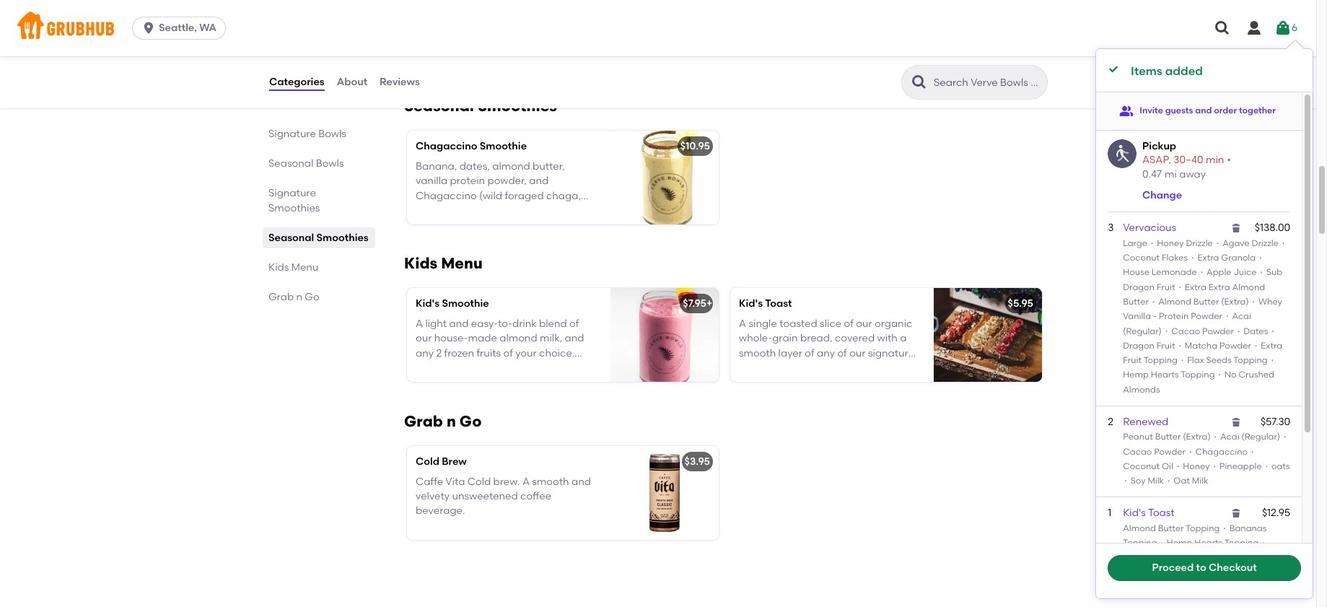 Task type: describe. For each thing, give the bounding box(es) containing it.
1 vertical spatial hemp
[[1167, 538, 1193, 548]]

no crushed almonds
[[1123, 370, 1275, 395]]

apple
[[1207, 267, 1232, 277]]

powder inside whey vanilla - protein powder
[[1191, 311, 1223, 321]]

1 vertical spatial go
[[460, 412, 482, 430]]

invite
[[1140, 105, 1164, 115]]

$12.95
[[1262, 507, 1291, 519]]

∙ down 'protein'
[[1164, 326, 1170, 336]]

a light and easy-to-drink blend of our house-made almond milk, and any 2 frozen fruits of your choice. served in a 16oz. cup
[[416, 318, 584, 374]]

choice.
[[539, 347, 575, 359]]

frozen
[[444, 347, 474, 359]]

0 horizontal spatial kids menu
[[269, 261, 319, 273]]

asap,
[[1143, 154, 1172, 166]]

2 vertical spatial smoothies
[[317, 231, 369, 244]]

pickup
[[1143, 140, 1177, 152]]

away
[[1180, 168, 1206, 181]]

search icon image
[[911, 74, 928, 91]]

and up house-
[[449, 318, 469, 330]]

1 vertical spatial grab n go
[[404, 412, 482, 430]]

items
[[1131, 64, 1163, 78]]

∙ up crushed
[[1270, 355, 1276, 365]]

0 vertical spatial grab
[[269, 291, 294, 303]]

seattle, wa button
[[132, 17, 232, 40]]

(regular) inside acai (regular)
[[1123, 326, 1162, 336]]

∙ left dates
[[1236, 326, 1242, 336]]

bowls for signature bowls
[[318, 128, 346, 140]]

dates
[[1244, 326, 1269, 336]]

no
[[1225, 370, 1237, 380]]

peanut
[[1123, 432, 1153, 442]]

∙ down vervacious link
[[1150, 238, 1155, 248]]

categories
[[269, 76, 325, 88]]

seasonal bowls
[[269, 157, 344, 169]]

0 vertical spatial seasonal
[[404, 96, 474, 115]]

juice
[[1234, 267, 1257, 277]]

2 drizzle from the left
[[1252, 238, 1279, 248]]

lemonade
[[1152, 267, 1197, 277]]

∙ left oats
[[1264, 461, 1270, 471]]

kid's toast inside items added tooltip
[[1123, 507, 1175, 519]]

1 horizontal spatial of
[[570, 318, 579, 330]]

1 vertical spatial hearts
[[1195, 538, 1223, 548]]

caffe
[[416, 476, 443, 488]]

extra up ∙ almond butter (extra)
[[1185, 282, 1207, 292]]

dragon inside ∙ cacao powder ∙ dates ∙ dragon fruit ∙ matcha powder
[[1123, 341, 1155, 351]]

vanilla
[[1123, 311, 1151, 321]]

∙ right granola
[[1258, 253, 1264, 263]]

bowls for seasonal bowls
[[316, 157, 344, 169]]

protein
[[1159, 311, 1189, 321]]

whey
[[1259, 297, 1283, 307]]

acai inside acai (regular)
[[1232, 311, 1252, 321]]

change button
[[1143, 188, 1183, 203]]

0.47
[[1143, 168, 1162, 181]]

6 button
[[1275, 15, 1298, 41]]

1 drizzle from the left
[[1186, 238, 1213, 248]]

reviews button
[[379, 56, 421, 108]]

extra down apple
[[1209, 282, 1231, 292]]

wa
[[199, 22, 217, 34]]

(extra) inside peanut butter (extra) ∙ acai (regular) ∙ cacao powder ∙ chagaccino ∙ coconut oil ∙ honey ∙ pineapple ∙ oats ∙ soy milk ∙ oat milk
[[1183, 432, 1211, 442]]

topping down flax
[[1181, 370, 1215, 380]]

16oz.
[[472, 362, 495, 374]]

1 horizontal spatial almond
[[1159, 297, 1192, 307]]

bananas
[[1230, 523, 1267, 533]]

2 inside items added tooltip
[[1108, 416, 1114, 428]]

∙ down $138.00
[[1281, 238, 1287, 248]]

0 horizontal spatial kids
[[269, 261, 289, 273]]

seeds
[[1207, 355, 1232, 365]]

topping inside bananas topping
[[1123, 538, 1157, 548]]

∙ down seeds
[[1215, 370, 1225, 380]]

∙ down no crushed almonds
[[1213, 432, 1219, 442]]

2 vertical spatial seasonal
[[269, 231, 314, 244]]

∙ down almond butter topping
[[1160, 538, 1165, 548]]

bananas topping
[[1123, 523, 1267, 548]]

∙ down ∙ almond butter (extra)
[[1223, 311, 1232, 321]]

0 vertical spatial smoothies
[[478, 96, 557, 115]]

$10.95
[[680, 140, 710, 152]]

svg image inside 'seattle, wa' button
[[142, 21, 156, 35]]

whey vanilla - protein powder
[[1123, 297, 1283, 321]]

matcha
[[1185, 341, 1218, 351]]

blend
[[539, 318, 567, 330]]

vervacious
[[1123, 222, 1177, 234]]

3
[[1108, 222, 1114, 234]]

topping down bananas
[[1225, 538, 1259, 548]]

$7.95 +
[[683, 297, 713, 309]]

6
[[1292, 22, 1298, 34]]

sub dragon fruit
[[1123, 267, 1283, 292]]

∙ left apple
[[1199, 267, 1205, 277]]

$57.30
[[1261, 416, 1291, 428]]

house-
[[434, 332, 468, 344]]

light
[[425, 318, 447, 330]]

cold brew
[[416, 455, 467, 467]]

$7.95
[[683, 297, 707, 309]]

invite guests and order together button
[[1120, 98, 1276, 124]]

any
[[416, 347, 434, 359]]

fruit inside ∙ cacao powder ∙ dates ∙ dragon fruit ∙ matcha powder
[[1157, 341, 1176, 351]]

butter inside peanut butter (extra) ∙ acai (regular) ∙ cacao powder ∙ chagaccino ∙ coconut oil ∙ honey ∙ pineapple ∙ oats ∙ soy milk ∙ oat milk
[[1155, 432, 1181, 442]]

and inside button
[[1196, 105, 1212, 115]]

invite guests and order together
[[1140, 105, 1276, 115]]

butter inside extra extra almond butter
[[1123, 297, 1149, 307]]

extra inside extra fruit topping
[[1261, 341, 1283, 351]]

min
[[1206, 154, 1225, 166]]

chagaccino smoothie image
[[611, 130, 719, 224]]

added
[[1166, 64, 1203, 78]]

$3.95
[[685, 455, 710, 467]]

∙ up "pineapple"
[[1250, 447, 1256, 457]]

pineapple
[[1220, 461, 1262, 471]]

seattle,
[[159, 22, 197, 34]]

kid's smoothie image
[[611, 288, 719, 382]]

caffe vita cold brew. a smooth and velvety unsweetened coffee beverage.
[[416, 476, 591, 517]]

-
[[1154, 311, 1157, 321]]

0 vertical spatial n
[[296, 291, 302, 303]]

1 horizontal spatial kids
[[404, 254, 438, 272]]

0 vertical spatial go
[[305, 291, 320, 303]]

(regular) inside peanut butter (extra) ∙ acai (regular) ∙ cacao powder ∙ chagaccino ∙ coconut oil ∙ honey ∙ pineapple ∙ oats ∙ soy milk ∙ oat milk
[[1242, 432, 1281, 442]]

fruits
[[477, 347, 501, 359]]

proceed to checkout
[[1152, 561, 1257, 574]]

sellers
[[292, 98, 323, 110]]

smoothie for chagaccino smoothie
[[480, 140, 527, 152]]

dragon inside sub dragon fruit
[[1123, 282, 1155, 292]]

best sellers
[[269, 98, 323, 110]]

agave
[[1223, 238, 1250, 248]]

almond
[[500, 332, 537, 344]]

pickup icon image
[[1108, 139, 1137, 168]]

∙ left oat
[[1166, 476, 1172, 486]]

1 vertical spatial n
[[447, 412, 456, 430]]

+
[[707, 297, 713, 309]]

in
[[452, 362, 461, 374]]

cold brew image
[[611, 446, 719, 540]]

∙ hemp hearts topping ∙
[[1157, 538, 1267, 548]]

0 vertical spatial chagaccino
[[416, 140, 477, 152]]

hemp inside ∙ flax seeds topping ∙ hemp hearts topping
[[1123, 370, 1149, 380]]

0 vertical spatial grab n go
[[269, 291, 320, 303]]

∙ left flax
[[1180, 355, 1186, 365]]

1 horizontal spatial kids menu
[[404, 254, 483, 272]]

1 vertical spatial smoothies
[[269, 202, 320, 214]]

items added tooltip
[[1097, 40, 1313, 607]]



Task type: locate. For each thing, give the bounding box(es) containing it.
hemp down almond butter topping
[[1167, 538, 1193, 548]]

a inside caffe vita cold brew. a smooth and velvety unsweetened coffee beverage.
[[523, 476, 530, 488]]

1 horizontal spatial seasonal smoothies
[[404, 96, 557, 115]]

dragon down "house"
[[1123, 282, 1155, 292]]

0 vertical spatial (regular)
[[1123, 326, 1162, 336]]

fruit up almonds
[[1123, 355, 1142, 365]]

cold up unsweetened
[[468, 476, 491, 488]]

together
[[1239, 105, 1276, 115]]

0 horizontal spatial 2
[[436, 347, 442, 359]]

1 dragon from the top
[[1123, 282, 1155, 292]]

items added
[[1131, 64, 1203, 78]]

signature for signature smoothies
[[269, 187, 316, 199]]

signature inside signature smoothies
[[269, 187, 316, 199]]

svg image
[[1275, 19, 1292, 37], [1108, 64, 1120, 75]]

1 vertical spatial 2
[[1108, 416, 1114, 428]]

oats
[[1272, 461, 1290, 471]]

0 vertical spatial cacao
[[1172, 326, 1201, 336]]

1 vertical spatial smoothie
[[442, 297, 489, 309]]

(extra) down 'juice'
[[1222, 297, 1249, 307]]

almond butter topping
[[1123, 523, 1220, 533]]

honey inside large ∙ honey drizzle ∙ agave drizzle ∙ coconut flakes ∙ extra granola ∙ house lemonade ∙ apple juice
[[1157, 238, 1184, 248]]

1 horizontal spatial a
[[523, 476, 530, 488]]

0 vertical spatial bowls
[[318, 128, 346, 140]]

0 vertical spatial a
[[416, 318, 423, 330]]

acai inside peanut butter (extra) ∙ acai (regular) ∙ cacao powder ∙ chagaccino ∙ coconut oil ∙ honey ∙ pineapple ∙ oats ∙ soy milk ∙ oat milk
[[1221, 432, 1240, 442]]

kid's inside items added tooltip
[[1123, 507, 1146, 519]]

cacao inside peanut butter (extra) ∙ acai (regular) ∙ cacao powder ∙ chagaccino ∙ coconut oil ∙ honey ∙ pineapple ∙ oats ∙ soy milk ∙ oat milk
[[1123, 447, 1152, 457]]

large ∙ honey drizzle ∙ agave drizzle ∙ coconut flakes ∙ extra granola ∙ house lemonade ∙ apple juice
[[1123, 238, 1287, 277]]

∙ up ∙ hemp hearts topping ∙
[[1220, 523, 1230, 533]]

0 horizontal spatial grab n go
[[269, 291, 320, 303]]

0 horizontal spatial grab
[[269, 291, 294, 303]]

almond inside extra extra almond butter
[[1233, 282, 1266, 292]]

bowls
[[318, 128, 346, 140], [316, 157, 344, 169]]

0 horizontal spatial cold
[[416, 455, 440, 467]]

a
[[463, 362, 470, 374]]

∙ down dates
[[1252, 341, 1261, 351]]

0 vertical spatial kid's toast
[[739, 297, 792, 309]]

hearts
[[1151, 370, 1179, 380], [1195, 538, 1223, 548]]

smooth
[[532, 476, 569, 488]]

0 horizontal spatial hearts
[[1151, 370, 1179, 380]]

2 horizontal spatial kid's
[[1123, 507, 1146, 519]]

∙ cacao powder ∙ dates ∙ dragon fruit ∙ matcha powder
[[1123, 326, 1276, 351]]

kid's for $7.95
[[416, 297, 440, 309]]

fruit inside sub dragon fruit
[[1157, 282, 1176, 292]]

sub
[[1267, 267, 1283, 277]]

dragon down vanilla
[[1123, 341, 1155, 351]]

0 vertical spatial dragon
[[1123, 282, 1155, 292]]

svg image inside 6 "button"
[[1275, 19, 1292, 37]]

menu down signature smoothies
[[291, 261, 319, 273]]

smoothies down signature smoothies
[[317, 231, 369, 244]]

svg image for items added
[[1108, 64, 1120, 75]]

2 vertical spatial almond
[[1123, 523, 1156, 533]]

brew
[[442, 455, 467, 467]]

∙ up dates
[[1249, 297, 1259, 307]]

svg image
[[1214, 19, 1231, 37], [1246, 19, 1263, 37], [142, 21, 156, 35], [1231, 223, 1243, 234], [1231, 416, 1243, 428], [1231, 508, 1243, 519]]

∙ left matcha
[[1178, 341, 1183, 351]]

renewed image
[[611, 0, 719, 66]]

smoothies down the seasonal bowls
[[269, 202, 320, 214]]

butter
[[1123, 297, 1149, 307], [1194, 297, 1220, 307], [1155, 432, 1181, 442], [1158, 523, 1184, 533]]

0 vertical spatial honey
[[1157, 238, 1184, 248]]

order
[[1214, 105, 1237, 115]]

seasonal smoothies down signature smoothies
[[269, 231, 369, 244]]

powder down ∙ almond butter (extra)
[[1191, 311, 1223, 321]]

people icon image
[[1120, 104, 1134, 118]]

kid's for $5.95
[[739, 297, 763, 309]]

0 horizontal spatial go
[[305, 291, 320, 303]]

∙ flax seeds topping ∙ hemp hearts topping
[[1123, 355, 1276, 380]]

0 horizontal spatial chagaccino
[[416, 140, 477, 152]]

svg image inside items added tooltip
[[1108, 64, 1120, 75]]

1 vertical spatial of
[[503, 347, 513, 359]]

renewed link
[[1123, 416, 1169, 428]]

our
[[416, 332, 432, 344]]

cold up the caffe on the bottom of page
[[416, 455, 440, 467]]

milk,
[[540, 332, 562, 344]]

1 horizontal spatial hearts
[[1195, 538, 1223, 548]]

1 horizontal spatial (regular)
[[1242, 432, 1281, 442]]

cacao inside ∙ cacao powder ∙ dates ∙ dragon fruit ∙ matcha powder
[[1172, 326, 1201, 336]]

1 horizontal spatial go
[[460, 412, 482, 430]]

seasonal smoothies up chagaccino smoothie
[[404, 96, 557, 115]]

0 vertical spatial hearts
[[1151, 370, 1179, 380]]

∙ down bananas
[[1261, 538, 1267, 548]]

1 vertical spatial cacao
[[1123, 447, 1152, 457]]

powder inside peanut butter (extra) ∙ acai (regular) ∙ cacao powder ∙ chagaccino ∙ coconut oil ∙ honey ∙ pineapple ∙ oats ∙ soy milk ∙ oat milk
[[1154, 447, 1186, 457]]

1 horizontal spatial kid's
[[739, 297, 763, 309]]

renewed
[[1123, 416, 1169, 428]]

seasonal down signature smoothies
[[269, 231, 314, 244]]

best
[[269, 98, 290, 110]]

kid's up light
[[416, 297, 440, 309]]

extra up apple
[[1198, 253, 1220, 263]]

butter down sub dragon fruit
[[1194, 297, 1220, 307]]

0 vertical spatial seasonal smoothies
[[404, 96, 557, 115]]

main navigation navigation
[[0, 0, 1317, 56]]

to-
[[498, 318, 512, 330]]

1 vertical spatial a
[[523, 476, 530, 488]]

2 left renewed
[[1108, 416, 1114, 428]]

milk right oat
[[1192, 476, 1209, 486]]

1 vertical spatial bowls
[[316, 157, 344, 169]]

go
[[305, 291, 320, 303], [460, 412, 482, 430]]

flax
[[1188, 355, 1205, 365]]

topping up almonds
[[1144, 355, 1178, 365]]

seasonal smoothies
[[404, 96, 557, 115], [269, 231, 369, 244]]

made
[[468, 332, 497, 344]]

1 vertical spatial coconut
[[1123, 461, 1160, 471]]

grab
[[269, 291, 294, 303], [404, 412, 443, 430]]

kids menu up kid's smoothie
[[404, 254, 483, 272]]

1 vertical spatial honey
[[1183, 461, 1210, 471]]

bowls down the sellers at the top left of page
[[318, 128, 346, 140]]

toast up almond butter topping
[[1148, 507, 1175, 519]]

unsweetened
[[452, 490, 518, 503]]

coconut up "house"
[[1123, 253, 1160, 263]]

0 horizontal spatial hemp
[[1123, 370, 1149, 380]]

1 coconut from the top
[[1123, 253, 1160, 263]]

about button
[[336, 56, 368, 108]]

peanut butter (extra) ∙ acai (regular) ∙ cacao powder ∙ chagaccino ∙ coconut oil ∙ honey ∙ pineapple ∙ oats ∙ soy milk ∙ oat milk
[[1123, 432, 1290, 486]]

toast
[[765, 297, 792, 309], [1148, 507, 1175, 519]]

1 vertical spatial dragon
[[1123, 341, 1155, 351]]

kids menu down signature smoothies
[[269, 261, 319, 273]]

drizzle down $138.00
[[1252, 238, 1279, 248]]

a inside 'a light and easy-to-drink blend of our house-made almond milk, and any 2 frozen fruits of your choice. served in a 16oz. cup'
[[416, 318, 423, 330]]

1 horizontal spatial cold
[[468, 476, 491, 488]]

∙ right oil
[[1176, 461, 1181, 471]]

acai (regular)
[[1123, 311, 1252, 336]]

kid's toast right +
[[739, 297, 792, 309]]

seattle, wa
[[159, 22, 217, 34]]

pickup asap, 30–40 min • 0.47 mi away
[[1143, 140, 1231, 181]]

cup
[[498, 362, 516, 374]]

1 milk from the left
[[1148, 476, 1164, 486]]

to
[[1197, 561, 1207, 574]]

1 horizontal spatial drizzle
[[1252, 238, 1279, 248]]

and inside caffe vita cold brew. a smooth and velvety unsweetened coffee beverage.
[[572, 476, 591, 488]]

almond
[[1233, 282, 1266, 292], [1159, 297, 1192, 307], [1123, 523, 1156, 533]]

acai up dates
[[1232, 311, 1252, 321]]

∙ up oat
[[1188, 447, 1194, 457]]

kid's right +
[[739, 297, 763, 309]]

fruit inside extra fruit topping
[[1123, 355, 1142, 365]]

∙ down lemonade
[[1176, 282, 1185, 292]]

0 horizontal spatial (extra)
[[1183, 432, 1211, 442]]

seasonal
[[404, 96, 474, 115], [269, 157, 314, 169], [269, 231, 314, 244]]

hemp
[[1123, 370, 1149, 380], [1167, 538, 1193, 548]]

almond down 'juice'
[[1233, 282, 1266, 292]]

0 vertical spatial 2
[[436, 347, 442, 359]]

0 horizontal spatial cacao
[[1123, 447, 1152, 457]]

∙ up "whey"
[[1257, 267, 1267, 277]]

toast right +
[[765, 297, 792, 309]]

fruit down 'protein'
[[1157, 341, 1176, 351]]

kid's
[[416, 297, 440, 309], [739, 297, 763, 309], [1123, 507, 1146, 519]]

butter down renewed
[[1155, 432, 1181, 442]]

2 signature from the top
[[269, 187, 316, 199]]

1 vertical spatial (regular)
[[1242, 432, 1281, 442]]

milk right soy
[[1148, 476, 1164, 486]]

0 horizontal spatial seasonal smoothies
[[269, 231, 369, 244]]

1 vertical spatial signature
[[269, 187, 316, 199]]

extra down dates
[[1261, 341, 1283, 351]]

1 horizontal spatial milk
[[1192, 476, 1209, 486]]

acai up "pineapple"
[[1221, 432, 1240, 442]]

kid's toast image
[[934, 288, 1042, 382]]

seasonal down reviews
[[404, 96, 474, 115]]

signature
[[269, 128, 316, 140], [269, 187, 316, 199]]

2 right "any"
[[436, 347, 442, 359]]

topping inside extra fruit topping
[[1144, 355, 1178, 365]]

topping up crushed
[[1234, 355, 1268, 365]]

large
[[1123, 238, 1148, 248]]

0 vertical spatial toast
[[765, 297, 792, 309]]

smoothie for kid's smoothie
[[442, 297, 489, 309]]

1 vertical spatial toast
[[1148, 507, 1175, 519]]

cold inside caffe vita cold brew. a smooth and velvety unsweetened coffee beverage.
[[468, 476, 491, 488]]

kids up kid's smoothie
[[404, 254, 438, 272]]

guests
[[1166, 105, 1193, 115]]

bee green image
[[934, 0, 1042, 66]]

almond up 'protein'
[[1159, 297, 1192, 307]]

1 vertical spatial cold
[[468, 476, 491, 488]]

house
[[1123, 267, 1150, 277]]

powder up oil
[[1154, 447, 1186, 457]]

dragon
[[1123, 282, 1155, 292], [1123, 341, 1155, 351]]

checkout
[[1209, 561, 1257, 574]]

coffee
[[521, 490, 552, 503]]

0 horizontal spatial almond
[[1123, 523, 1156, 533]]

1 vertical spatial seasonal smoothies
[[269, 231, 369, 244]]

chagaccino inside peanut butter (extra) ∙ acai (regular) ∙ cacao powder ∙ chagaccino ∙ coconut oil ∙ honey ∙ pineapple ∙ oats ∙ soy milk ∙ oat milk
[[1196, 447, 1248, 457]]

kid's toast up almond butter topping
[[1123, 507, 1175, 519]]

butter up vanilla
[[1123, 297, 1149, 307]]

flakes
[[1162, 253, 1188, 263]]

categories button
[[269, 56, 325, 108]]

fruit down lemonade
[[1157, 282, 1176, 292]]

your
[[516, 347, 537, 359]]

granola
[[1222, 253, 1256, 263]]

oil
[[1162, 461, 1174, 471]]

1 vertical spatial seasonal
[[269, 157, 314, 169]]

0 vertical spatial fruit
[[1157, 282, 1176, 292]]

cacao down peanut
[[1123, 447, 1152, 457]]

hemp up almonds
[[1123, 370, 1149, 380]]

and left order
[[1196, 105, 1212, 115]]

proceed
[[1152, 561, 1194, 574]]

cacao down 'protein'
[[1172, 326, 1201, 336]]

almond down 'kid's toast' link
[[1123, 523, 1156, 533]]

easy-
[[471, 318, 498, 330]]

0 vertical spatial coconut
[[1123, 253, 1160, 263]]

1 horizontal spatial grab n go
[[404, 412, 482, 430]]

kid's right 1
[[1123, 507, 1146, 519]]

almonds
[[1123, 385, 1160, 395]]

fruit
[[1157, 282, 1176, 292], [1157, 341, 1176, 351], [1123, 355, 1142, 365]]

0 horizontal spatial menu
[[291, 261, 319, 273]]

honey inside peanut butter (extra) ∙ acai (regular) ∙ cacao powder ∙ chagaccino ∙ coconut oil ∙ honey ∙ pineapple ∙ oats ∙ soy milk ∙ oat milk
[[1183, 461, 1210, 471]]

1 horizontal spatial grab
[[404, 412, 443, 430]]

2 milk from the left
[[1192, 476, 1209, 486]]

1 vertical spatial chagaccino
[[1196, 447, 1248, 457]]

(regular)
[[1123, 326, 1162, 336], [1242, 432, 1281, 442]]

0 horizontal spatial milk
[[1148, 476, 1164, 486]]

hearts up proceed to checkout
[[1195, 538, 1223, 548]]

∙ left "pineapple"
[[1212, 461, 1218, 471]]

1 horizontal spatial chagaccino
[[1196, 447, 1248, 457]]

1 vertical spatial svg image
[[1108, 64, 1120, 75]]

(extra)
[[1222, 297, 1249, 307], [1183, 432, 1211, 442]]

acai
[[1232, 311, 1252, 321], [1221, 432, 1240, 442]]

0 vertical spatial (extra)
[[1222, 297, 1249, 307]]

powder up matcha
[[1203, 326, 1234, 336]]

signature down the best sellers
[[269, 128, 316, 140]]

served
[[416, 362, 450, 374]]

kids down signature smoothies
[[269, 261, 289, 273]]

brew.
[[493, 476, 520, 488]]

∙ down $57.30 in the bottom of the page
[[1283, 432, 1288, 442]]

powder
[[1191, 311, 1223, 321], [1203, 326, 1234, 336], [1220, 341, 1252, 351], [1154, 447, 1186, 457]]

proceed to checkout button
[[1108, 555, 1302, 581]]

1 vertical spatial grab
[[404, 412, 443, 430]]

1 horizontal spatial n
[[447, 412, 456, 430]]

and right smooth
[[572, 476, 591, 488]]

1 vertical spatial fruit
[[1157, 341, 1176, 351]]

(regular) down vanilla
[[1123, 326, 1162, 336]]

change
[[1143, 189, 1183, 201]]

∙ right dates
[[1271, 326, 1276, 336]]

topping up ∙ hemp hearts topping ∙
[[1186, 523, 1220, 533]]

honey up flakes
[[1157, 238, 1184, 248]]

1 vertical spatial acai
[[1221, 432, 1240, 442]]

1 horizontal spatial svg image
[[1275, 19, 1292, 37]]

1 vertical spatial (extra)
[[1183, 432, 1211, 442]]

2 vertical spatial fruit
[[1123, 355, 1142, 365]]

hearts inside ∙ flax seeds topping ∙ hemp hearts topping
[[1151, 370, 1179, 380]]

chagaccino smoothie
[[416, 140, 527, 152]]

0 horizontal spatial n
[[296, 291, 302, 303]]

2 coconut from the top
[[1123, 461, 1160, 471]]

Search Verve Bowls - Capitol Hill search field
[[933, 76, 1043, 90]]

drizzle up flakes
[[1186, 238, 1213, 248]]

2 inside 'a light and easy-to-drink blend of our house-made almond milk, and any 2 frozen fruits of your choice. served in a 16oz. cup'
[[436, 347, 442, 359]]

0 vertical spatial cold
[[416, 455, 440, 467]]

of right blend at the left bottom
[[570, 318, 579, 330]]

∙
[[1150, 238, 1155, 248], [1215, 238, 1221, 248], [1281, 238, 1287, 248], [1190, 253, 1196, 263], [1258, 253, 1264, 263], [1199, 267, 1205, 277], [1257, 267, 1267, 277], [1176, 282, 1185, 292], [1151, 297, 1157, 307], [1249, 297, 1259, 307], [1223, 311, 1232, 321], [1164, 326, 1170, 336], [1236, 326, 1242, 336], [1271, 326, 1276, 336], [1178, 341, 1183, 351], [1252, 341, 1261, 351], [1180, 355, 1186, 365], [1270, 355, 1276, 365], [1215, 370, 1225, 380], [1213, 432, 1219, 442], [1283, 432, 1288, 442], [1188, 447, 1194, 457], [1250, 447, 1256, 457], [1176, 461, 1181, 471], [1212, 461, 1218, 471], [1264, 461, 1270, 471], [1123, 476, 1129, 486], [1166, 476, 1172, 486], [1220, 523, 1230, 533], [1160, 538, 1165, 548], [1261, 538, 1267, 548]]

$138.00
[[1255, 222, 1291, 234]]

(regular) down $57.30 in the bottom of the page
[[1242, 432, 1281, 442]]

reviews
[[380, 76, 420, 88]]

coconut inside large ∙ honey drizzle ∙ agave drizzle ∙ coconut flakes ∙ extra granola ∙ house lemonade ∙ apple juice
[[1123, 253, 1160, 263]]

coconut inside peanut butter (extra) ∙ acai (regular) ∙ cacao powder ∙ chagaccino ∙ coconut oil ∙ honey ∙ pineapple ∙ oats ∙ soy milk ∙ oat milk
[[1123, 461, 1160, 471]]

1
[[1108, 507, 1112, 519]]

svg image for 6
[[1275, 19, 1292, 37]]

signature bowls
[[269, 128, 346, 140]]

1 horizontal spatial menu
[[441, 254, 483, 272]]

extra fruit topping
[[1123, 341, 1283, 365]]

∙ left soy
[[1123, 476, 1129, 486]]

powder up seeds
[[1220, 341, 1252, 351]]

coconut
[[1123, 253, 1160, 263], [1123, 461, 1160, 471]]

extra
[[1198, 253, 1220, 263], [1185, 282, 1207, 292], [1209, 282, 1231, 292], [1261, 341, 1283, 351]]

2
[[436, 347, 442, 359], [1108, 416, 1114, 428]]

∙ right flakes
[[1190, 253, 1196, 263]]

0 vertical spatial almond
[[1233, 282, 1266, 292]]

and up choice.
[[565, 332, 584, 344]]

crushed
[[1239, 370, 1275, 380]]

butter down 'kid's toast' link
[[1158, 523, 1184, 533]]

∙ left agave
[[1215, 238, 1221, 248]]

coconut up soy
[[1123, 461, 1160, 471]]

0 horizontal spatial (regular)
[[1123, 326, 1162, 336]]

soy
[[1131, 476, 1146, 486]]

topping
[[1144, 355, 1178, 365], [1234, 355, 1268, 365], [1181, 370, 1215, 380], [1186, 523, 1220, 533], [1123, 538, 1157, 548], [1225, 538, 1259, 548]]

bowls down signature bowls
[[316, 157, 344, 169]]

0 horizontal spatial svg image
[[1108, 64, 1120, 75]]

0 horizontal spatial of
[[503, 347, 513, 359]]

0 horizontal spatial kid's toast
[[739, 297, 792, 309]]

signature for signature bowls
[[269, 128, 316, 140]]

of up cup
[[503, 347, 513, 359]]

2 dragon from the top
[[1123, 341, 1155, 351]]

1 signature from the top
[[269, 128, 316, 140]]

of
[[570, 318, 579, 330], [503, 347, 513, 359]]

kid's toast link
[[1123, 507, 1175, 519]]

0 horizontal spatial kid's
[[416, 297, 440, 309]]

1 horizontal spatial hemp
[[1167, 538, 1193, 548]]

0 vertical spatial smoothie
[[480, 140, 527, 152]]

0 vertical spatial signature
[[269, 128, 316, 140]]

1 vertical spatial kid's toast
[[1123, 507, 1175, 519]]

0 horizontal spatial a
[[416, 318, 423, 330]]

0 vertical spatial hemp
[[1123, 370, 1149, 380]]

menu
[[441, 254, 483, 272], [291, 261, 319, 273]]

∙ up -
[[1151, 297, 1157, 307]]

1 horizontal spatial cacao
[[1172, 326, 1201, 336]]

0 horizontal spatial toast
[[765, 297, 792, 309]]

extra inside large ∙ honey drizzle ∙ agave drizzle ∙ coconut flakes ∙ extra granola ∙ house lemonade ∙ apple juice
[[1198, 253, 1220, 263]]

toast inside items added tooltip
[[1148, 507, 1175, 519]]

a up our
[[416, 318, 423, 330]]



Task type: vqa. For each thing, say whether or not it's contained in the screenshot.
added
yes



